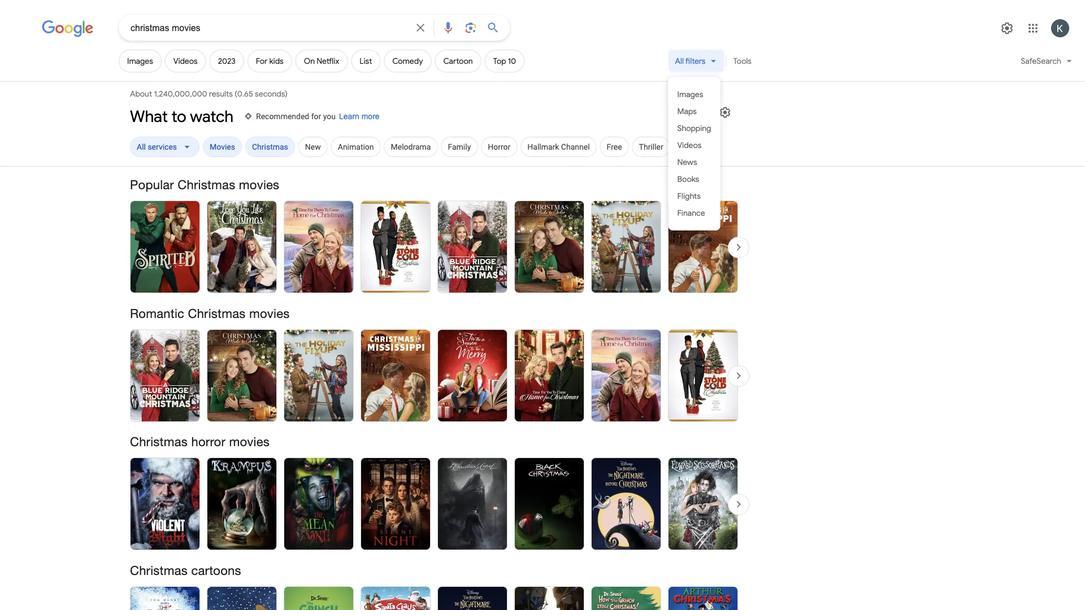 Task type: locate. For each thing, give the bounding box(es) containing it.
movies for popular christmas movies
[[239, 178, 280, 192]]

0 vertical spatial images link
[[119, 50, 162, 72]]

books link
[[669, 171, 721, 188]]

menu
[[669, 77, 721, 231]]

add top 10 element
[[493, 56, 516, 66]]

more
[[362, 112, 380, 121]]

add cartoon element
[[444, 56, 473, 66]]

0 vertical spatial all
[[676, 56, 684, 66]]

news
[[678, 157, 698, 167]]

images for videos
[[127, 56, 153, 66]]

movies inside romantic christmas movies heading
[[249, 306, 290, 321]]

on netflix
[[304, 56, 340, 66]]

family
[[448, 142, 471, 152]]

1 horizontal spatial images link
[[669, 86, 721, 103]]

None search field
[[0, 14, 510, 41]]

learn
[[339, 112, 360, 121]]

list link
[[351, 50, 381, 72]]

images link up about
[[119, 50, 162, 72]]

shopping
[[678, 123, 712, 133]]

on netflix link
[[296, 50, 348, 72]]

safesearch button
[[1015, 50, 1080, 77]]

animation
[[338, 142, 374, 152]]

movies
[[239, 178, 280, 192], [249, 306, 290, 321], [229, 435, 270, 449]]

0 vertical spatial videos
[[174, 56, 198, 66]]

2023 link
[[210, 50, 244, 72]]

0 horizontal spatial images
[[127, 56, 153, 66]]

recommended for you learn more
[[256, 112, 380, 121]]

videos up 1,240,000,000
[[174, 56, 198, 66]]

1 vertical spatial movies
[[249, 306, 290, 321]]

christmas inside button
[[252, 142, 288, 152]]

images up maps
[[678, 89, 704, 99]]

movies inside popular christmas movies heading
[[239, 178, 280, 192]]

videos link up 1,240,000,000
[[165, 50, 206, 72]]

animation button
[[331, 137, 381, 159]]

images inside menu
[[678, 89, 704, 99]]

christmas for christmas horror movies
[[130, 435, 188, 449]]

cartoon link
[[435, 50, 482, 72]]

christmas
[[252, 142, 288, 152], [178, 178, 236, 192], [188, 306, 246, 321], [130, 435, 188, 449], [130, 564, 188, 578]]

all filters button
[[669, 50, 725, 77]]

horror
[[191, 435, 226, 449]]

(0.65
[[235, 89, 253, 99]]

hallmark channel
[[528, 142, 590, 152]]

all inside popup button
[[137, 142, 146, 152]]

movies inside christmas horror movies heading
[[229, 435, 270, 449]]

netflix
[[317, 56, 340, 66]]

1 horizontal spatial images
[[678, 89, 704, 99]]

images link
[[119, 50, 162, 72], [669, 86, 721, 103]]

0 vertical spatial movies
[[239, 178, 280, 192]]

add for kids element
[[256, 56, 284, 66]]

1 horizontal spatial videos link
[[669, 137, 721, 154]]

family button
[[441, 137, 478, 159]]

0 horizontal spatial images link
[[119, 50, 162, 72]]

about 1,240,000,000 results (0.65 seconds)
[[130, 89, 290, 99]]

christmas horror movies
[[130, 435, 270, 449]]

thriller
[[639, 142, 664, 152]]

christmas for christmas
[[252, 142, 288, 152]]

videos inside menu
[[678, 140, 702, 150]]

all left services
[[137, 142, 146, 152]]

add on netflix element
[[304, 56, 340, 66]]

tools button
[[729, 50, 757, 72]]

0 horizontal spatial all
[[137, 142, 146, 152]]

hallmark channel button
[[521, 137, 597, 159]]

news link
[[669, 154, 721, 171]]

for kids
[[256, 56, 284, 66]]

search by voice image
[[442, 21, 455, 35]]

0 vertical spatial images
[[127, 56, 153, 66]]

for kids link
[[248, 50, 292, 72]]

about
[[130, 89, 152, 99]]

recommended
[[256, 112, 310, 121]]

you
[[323, 112, 336, 121]]

1 vertical spatial videos
[[678, 140, 702, 150]]

finance link
[[669, 205, 721, 222]]

1 horizontal spatial all
[[676, 56, 684, 66]]

hallmark
[[528, 142, 560, 152]]

1 horizontal spatial videos
[[678, 140, 702, 150]]

images
[[127, 56, 153, 66], [678, 89, 704, 99]]

all left filters
[[676, 56, 684, 66]]

videos link
[[165, 50, 206, 72], [669, 137, 721, 154]]

images link up maps
[[669, 86, 721, 103]]

flights
[[678, 191, 701, 201]]

romantic christmas movies heading
[[130, 306, 739, 322]]

videos link down shopping at the right top of page
[[669, 137, 721, 154]]

top 10 link
[[485, 50, 525, 72]]

images link for maps
[[669, 86, 721, 103]]

all inside dropdown button
[[676, 56, 684, 66]]

christmas cartoons heading
[[130, 563, 739, 579]]

all
[[676, 56, 684, 66], [137, 142, 146, 152]]

10
[[508, 56, 516, 66]]

movies button
[[203, 137, 242, 159]]

horror
[[488, 142, 511, 152]]

images for maps
[[678, 89, 704, 99]]

what to watch
[[130, 107, 234, 126]]

maps
[[678, 106, 697, 116]]

1 vertical spatial videos link
[[669, 137, 721, 154]]

videos up news
[[678, 140, 702, 150]]

shopping link
[[669, 120, 721, 137]]

1 vertical spatial images
[[678, 89, 704, 99]]

popular christmas movies
[[130, 178, 280, 192]]

melodrama button
[[384, 137, 438, 159]]

2 vertical spatial movies
[[229, 435, 270, 449]]

finance
[[678, 208, 706, 218]]

0 vertical spatial videos link
[[165, 50, 206, 72]]

filters
[[686, 56, 706, 66]]

results
[[209, 89, 233, 99]]

images up about
[[127, 56, 153, 66]]

0 horizontal spatial videos
[[174, 56, 198, 66]]

thriller button
[[633, 137, 671, 159]]

popular
[[130, 178, 174, 192]]

images link for videos
[[119, 50, 162, 72]]

kids
[[270, 56, 284, 66]]

cartoons
[[191, 564, 241, 578]]

services
[[148, 142, 177, 152]]

1 vertical spatial images link
[[669, 86, 721, 103]]

videos
[[174, 56, 198, 66], [678, 140, 702, 150]]

1 vertical spatial all
[[137, 142, 146, 152]]

movies for romantic christmas movies
[[249, 306, 290, 321]]



Task type: vqa. For each thing, say whether or not it's contained in the screenshot.
SafeSearch
yes



Task type: describe. For each thing, give the bounding box(es) containing it.
new button
[[299, 137, 328, 159]]

seconds)
[[255, 89, 288, 99]]

romantic
[[130, 306, 184, 321]]

free button
[[600, 137, 629, 159]]

free
[[607, 142, 622, 152]]

Search search field
[[131, 21, 407, 36]]

movies for christmas horror movies
[[229, 435, 270, 449]]

christmas for christmas cartoons
[[130, 564, 188, 578]]

0 horizontal spatial videos link
[[165, 50, 206, 72]]

christmas horror movies heading
[[130, 434, 739, 450]]

maps link
[[669, 103, 721, 120]]

new
[[305, 142, 321, 152]]

christmas button
[[245, 137, 295, 159]]

top
[[493, 56, 507, 66]]

google image
[[42, 20, 94, 37]]

all for all filters
[[676, 56, 684, 66]]

popular christmas movies heading
[[130, 177, 739, 193]]

what to watch heading
[[130, 106, 234, 127]]

christmas cartoons
[[130, 564, 241, 578]]

top 10
[[493, 56, 516, 66]]

comedy
[[393, 56, 423, 66]]

add comedy element
[[393, 56, 423, 66]]

safesearch
[[1022, 56, 1062, 66]]

watch
[[190, 107, 234, 126]]

flights link
[[669, 188, 721, 205]]

what
[[130, 107, 168, 126]]

for
[[256, 56, 268, 66]]

list
[[360, 56, 372, 66]]

2023
[[218, 56, 236, 66]]

on
[[304, 56, 315, 66]]

all services
[[137, 142, 177, 152]]

comedy link
[[384, 50, 432, 72]]

melodrama
[[391, 142, 431, 152]]

1,240,000,000
[[154, 89, 207, 99]]

all for all services
[[137, 142, 146, 152]]

all filters
[[676, 56, 706, 66]]

menu containing images
[[669, 77, 721, 231]]

learn more link
[[339, 111, 380, 122]]

to
[[172, 107, 187, 126]]

search by image image
[[464, 21, 478, 35]]

add list element
[[360, 56, 372, 66]]

add 2023 element
[[218, 56, 236, 66]]

for
[[311, 112, 321, 121]]

channel
[[562, 142, 590, 152]]

horror button
[[481, 137, 518, 159]]

books
[[678, 174, 700, 184]]

romantic christmas movies
[[130, 306, 290, 321]]

tools
[[734, 56, 752, 66]]

all services button
[[130, 137, 200, 159]]

movies
[[210, 142, 235, 152]]

cartoon
[[444, 56, 473, 66]]



